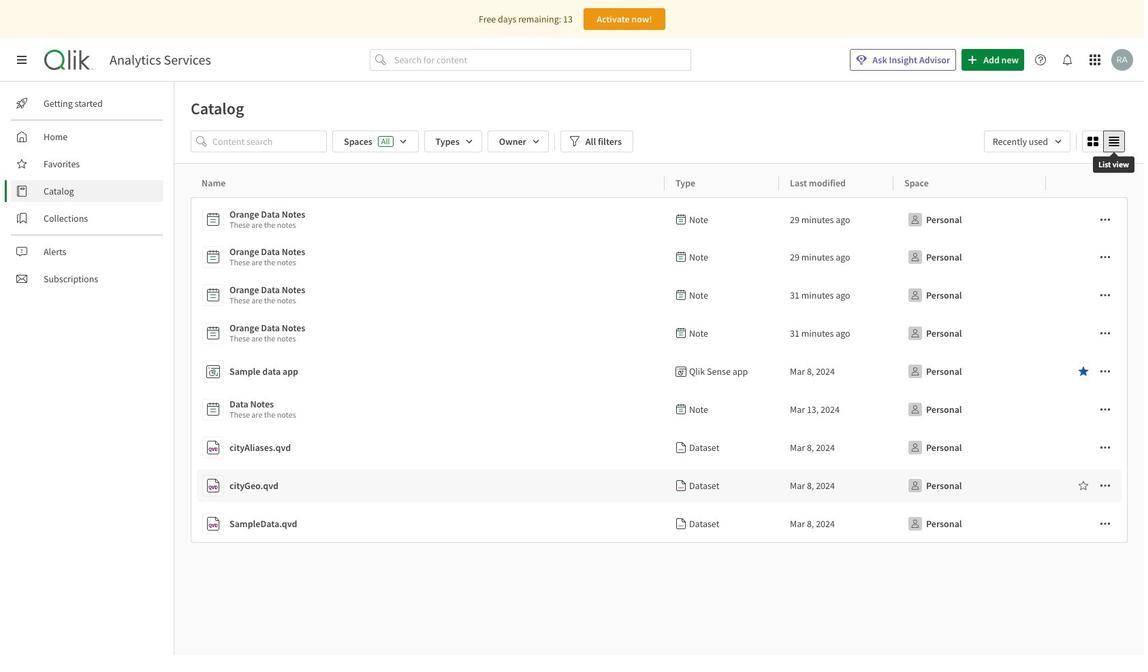 Task type: locate. For each thing, give the bounding box(es) containing it.
5 more actions image from the top
[[1100, 519, 1111, 530]]

1 more actions image from the top
[[1100, 215, 1111, 225]]

4 more actions image from the top
[[1100, 366, 1111, 377]]

None field
[[984, 131, 1070, 153]]

cell
[[665, 197, 779, 238], [779, 197, 893, 238], [893, 197, 1046, 238], [1046, 197, 1128, 238], [665, 238, 779, 276], [779, 238, 893, 276], [893, 238, 1046, 276], [1046, 238, 1128, 276], [665, 276, 779, 315], [779, 276, 893, 315], [893, 276, 1046, 315], [1046, 276, 1128, 315], [665, 315, 779, 353], [779, 315, 893, 353], [893, 315, 1046, 353], [1046, 315, 1128, 353], [665, 353, 779, 391], [779, 353, 893, 391], [893, 353, 1046, 391], [1046, 353, 1128, 391], [665, 391, 779, 429], [779, 391, 893, 429], [893, 391, 1046, 429], [1046, 391, 1128, 429], [665, 429, 779, 467], [779, 429, 893, 467], [893, 429, 1046, 467], [1046, 429, 1128, 467], [665, 467, 779, 505], [779, 467, 893, 505], [893, 467, 1046, 505], [1046, 467, 1128, 505], [665, 505, 779, 543], [779, 505, 893, 543], [893, 505, 1046, 543], [1046, 505, 1128, 543]]

2 more actions image from the top
[[1100, 290, 1111, 301]]

3 more actions image from the top
[[1100, 328, 1111, 339]]

tooltip
[[1093, 147, 1134, 182]]

navigation pane element
[[0, 87, 174, 296]]

more actions image
[[1100, 215, 1111, 225], [1100, 404, 1111, 415], [1100, 443, 1111, 454], [1100, 481, 1111, 492], [1100, 519, 1111, 530]]

filters region
[[174, 128, 1144, 163]]

more actions image
[[1100, 252, 1111, 263], [1100, 290, 1111, 301], [1100, 328, 1111, 339], [1100, 366, 1111, 377]]

none field inside filters region
[[984, 131, 1070, 153]]



Task type: vqa. For each thing, say whether or not it's contained in the screenshot.
first More actions icon from the bottom of the page
yes



Task type: describe. For each thing, give the bounding box(es) containing it.
Search for content text field
[[392, 49, 691, 71]]

2 more actions image from the top
[[1100, 404, 1111, 415]]

remove from favorites image
[[1078, 366, 1089, 377]]

close sidebar menu image
[[16, 54, 27, 65]]

tile view image
[[1088, 136, 1098, 147]]

1 more actions image from the top
[[1100, 252, 1111, 263]]

3 more actions image from the top
[[1100, 443, 1111, 454]]

analytics services element
[[110, 52, 211, 68]]

4 more actions image from the top
[[1100, 481, 1111, 492]]

add to favorites image
[[1078, 481, 1089, 492]]

switch view group
[[1082, 131, 1125, 153]]

ruby anderson image
[[1111, 49, 1133, 71]]

Content search text field
[[212, 131, 327, 153]]



